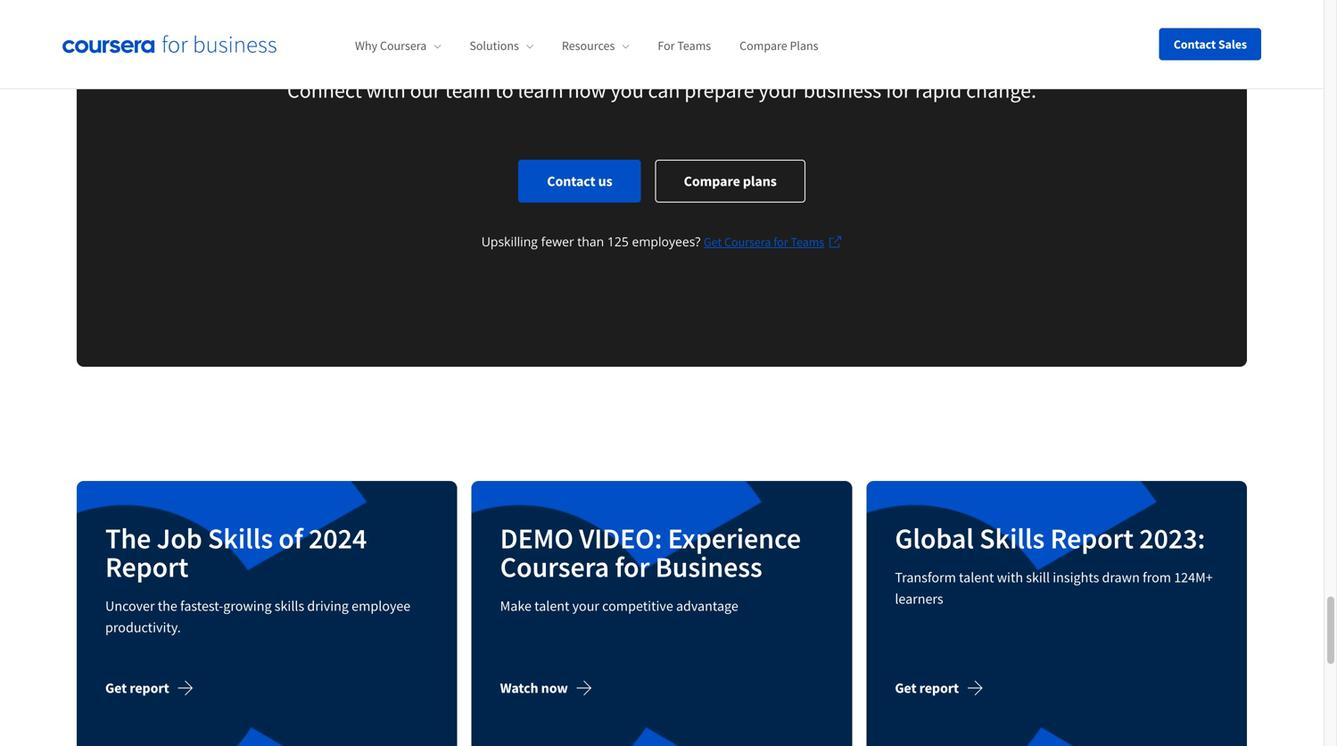 Task type: describe. For each thing, give the bounding box(es) containing it.
get report button for global skills report 2023:
[[895, 667, 999, 710]]

124m+
[[1175, 569, 1213, 587]]

coursera inside demo video: experience coursera for business
[[500, 549, 610, 585]]

upskilling fewer than 125 employees?
[[482, 233, 704, 250]]

driving
[[307, 597, 349, 615]]

of
[[279, 521, 303, 556]]

get report button for the job skills of 2024 report
[[105, 667, 209, 710]]

2 skills from the left
[[980, 521, 1045, 556]]

watch now button
[[500, 667, 607, 710]]

skills inside the job skills of 2024 report
[[208, 521, 273, 556]]

now
[[541, 679, 568, 697]]

with inside transform talent with skill insights drawn from 124m+ learners
[[997, 569, 1024, 587]]

contact us link
[[519, 160, 641, 203]]

get report for global skills report 2023:
[[895, 679, 959, 697]]

experience
[[668, 521, 801, 556]]

2 horizontal spatial for
[[886, 77, 911, 104]]

advantage
[[676, 597, 739, 615]]

compare plans link
[[740, 38, 819, 54]]

drawn
[[1103, 569, 1140, 587]]

video:
[[579, 521, 663, 556]]

plans
[[790, 38, 819, 54]]

learners
[[895, 590, 944, 608]]

2023:
[[1140, 521, 1206, 556]]

why
[[355, 38, 378, 54]]

contact sales button
[[1160, 28, 1262, 60]]

2024
[[309, 521, 367, 556]]

get report for the job skills of 2024 report
[[105, 679, 169, 697]]

get for the job skills of 2024 report
[[105, 679, 127, 697]]

change.
[[967, 77, 1037, 104]]

productivity.
[[105, 619, 181, 637]]

transform
[[895, 569, 957, 587]]

employee
[[352, 597, 411, 615]]

to
[[495, 77, 514, 104]]

for teams
[[658, 38, 711, 54]]

contact for contact sales
[[1174, 36, 1217, 52]]

report for global skills report 2023:
[[920, 679, 959, 697]]

1 vertical spatial your
[[573, 597, 600, 615]]

for inside demo video: experience coursera for business
[[615, 549, 650, 585]]

business
[[656, 549, 763, 585]]

solutions link
[[470, 38, 534, 54]]

get for global skills report 2023:
[[895, 679, 917, 697]]

learn
[[518, 77, 564, 104]]

us
[[599, 172, 613, 190]]

get coursera for teams link
[[704, 231, 843, 253]]

skill
[[1027, 569, 1050, 587]]

make talent your competitive advantage
[[500, 597, 739, 615]]

contact sales
[[1174, 36, 1248, 52]]

team
[[445, 77, 491, 104]]

connect
[[287, 77, 362, 104]]

than
[[578, 233, 604, 250]]

the
[[158, 597, 177, 615]]

contact for contact us
[[547, 172, 596, 190]]

teams inside get coursera for teams link
[[791, 234, 825, 250]]



Task type: locate. For each thing, give the bounding box(es) containing it.
talent inside transform talent with skill insights drawn from 124m+ learners
[[959, 569, 995, 587]]

get report button
[[105, 667, 209, 710], [895, 667, 999, 710]]

compare plans link
[[656, 160, 806, 203]]

talent right transform at the bottom of page
[[959, 569, 995, 587]]

2 vertical spatial for
[[615, 549, 650, 585]]

0 vertical spatial contact
[[1174, 36, 1217, 52]]

1 vertical spatial compare
[[684, 172, 741, 190]]

2 horizontal spatial get
[[895, 679, 917, 697]]

1 report from the left
[[130, 679, 169, 697]]

contact
[[1174, 36, 1217, 52], [547, 172, 596, 190]]

1 horizontal spatial with
[[997, 569, 1024, 587]]

global
[[895, 521, 974, 556]]

skills up skill
[[980, 521, 1045, 556]]

0 horizontal spatial teams
[[678, 38, 711, 54]]

business
[[804, 77, 882, 104]]

contact left sales
[[1174, 36, 1217, 52]]

for down plans
[[774, 234, 789, 250]]

talent for demo
[[535, 597, 570, 615]]

why coursera
[[355, 38, 427, 54]]

report up insights
[[1051, 521, 1134, 556]]

watch now
[[500, 679, 568, 697]]

can
[[648, 77, 680, 104]]

1 horizontal spatial teams
[[791, 234, 825, 250]]

coursera for why
[[380, 38, 427, 54]]

contact inside button
[[1174, 36, 1217, 52]]

solutions
[[470, 38, 519, 54]]

growing
[[223, 597, 272, 615]]

1 skills from the left
[[208, 521, 273, 556]]

coursera right 'why'
[[380, 38, 427, 54]]

skills
[[208, 521, 273, 556], [980, 521, 1045, 556]]

1 horizontal spatial get
[[704, 234, 722, 250]]

for up competitive
[[615, 549, 650, 585]]

2 get report button from the left
[[895, 667, 999, 710]]

plans
[[743, 172, 777, 190]]

0 horizontal spatial get report
[[105, 679, 169, 697]]

your
[[759, 77, 800, 104], [573, 597, 600, 615]]

the
[[105, 521, 151, 556]]

1 horizontal spatial skills
[[980, 521, 1045, 556]]

1 horizontal spatial get report
[[895, 679, 959, 697]]

0 horizontal spatial report
[[130, 679, 169, 697]]

1 horizontal spatial contact
[[1174, 36, 1217, 52]]

compare left plans
[[684, 172, 741, 190]]

with left skill
[[997, 569, 1024, 587]]

competitive
[[603, 597, 674, 615]]

get report
[[105, 679, 169, 697], [895, 679, 959, 697]]

1 horizontal spatial get report button
[[895, 667, 999, 710]]

coursera up make
[[500, 549, 610, 585]]

1 horizontal spatial report
[[1051, 521, 1134, 556]]

get coursera for teams
[[704, 234, 825, 250]]

demo
[[500, 521, 574, 556]]

report for the job skills of 2024 report
[[130, 679, 169, 697]]

talent for global
[[959, 569, 995, 587]]

for
[[886, 77, 911, 104], [774, 234, 789, 250], [615, 549, 650, 585]]

for teams link
[[658, 38, 711, 54]]

2 horizontal spatial coursera
[[725, 234, 771, 250]]

compare plans
[[740, 38, 819, 54]]

0 vertical spatial compare
[[740, 38, 788, 54]]

compare for compare plans
[[684, 172, 741, 190]]

you
[[611, 77, 644, 104]]

employees?
[[632, 233, 701, 250]]

upskilling
[[482, 233, 538, 250]]

report up uncover
[[105, 549, 189, 585]]

transform talent with skill insights drawn from 124m+ learners
[[895, 569, 1213, 608]]

uncover the fastest-growing skills driving employee productivity.
[[105, 597, 411, 637]]

2 vertical spatial coursera
[[500, 549, 610, 585]]

1 vertical spatial contact
[[547, 172, 596, 190]]

talent right make
[[535, 597, 570, 615]]

fewer
[[541, 233, 574, 250]]

how
[[568, 77, 607, 104]]

resources
[[562, 38, 615, 54]]

connect with our team to learn how you can prepare your business for rapid change.
[[287, 77, 1037, 104]]

job
[[157, 521, 202, 556]]

1 horizontal spatial your
[[759, 77, 800, 104]]

0 vertical spatial your
[[759, 77, 800, 104]]

prepare
[[685, 77, 755, 104]]

contact us
[[547, 172, 613, 190]]

0 horizontal spatial with
[[366, 77, 406, 104]]

the job skills of 2024 report
[[105, 521, 367, 585]]

report
[[130, 679, 169, 697], [920, 679, 959, 697]]

0 vertical spatial talent
[[959, 569, 995, 587]]

our
[[410, 77, 441, 104]]

compare left plans in the top of the page
[[740, 38, 788, 54]]

1 vertical spatial coursera
[[725, 234, 771, 250]]

0 horizontal spatial report
[[105, 549, 189, 585]]

rapid
[[916, 77, 962, 104]]

0 horizontal spatial get
[[105, 679, 127, 697]]

get
[[704, 234, 722, 250], [105, 679, 127, 697], [895, 679, 917, 697]]

talent
[[959, 569, 995, 587], [535, 597, 570, 615]]

1 vertical spatial teams
[[791, 234, 825, 250]]

for
[[658, 38, 675, 54]]

1 horizontal spatial report
[[920, 679, 959, 697]]

coursera down plans
[[725, 234, 771, 250]]

contact left "us"
[[547, 172, 596, 190]]

teams
[[678, 38, 711, 54], [791, 234, 825, 250]]

0 horizontal spatial get report button
[[105, 667, 209, 710]]

0 vertical spatial coursera
[[380, 38, 427, 54]]

125
[[608, 233, 629, 250]]

0 horizontal spatial your
[[573, 597, 600, 615]]

compare
[[740, 38, 788, 54], [684, 172, 741, 190]]

make
[[500, 597, 532, 615]]

coursera
[[380, 38, 427, 54], [725, 234, 771, 250], [500, 549, 610, 585]]

0 horizontal spatial contact
[[547, 172, 596, 190]]

0 horizontal spatial skills
[[208, 521, 273, 556]]

0 vertical spatial with
[[366, 77, 406, 104]]

your left competitive
[[573, 597, 600, 615]]

coursera for get
[[725, 234, 771, 250]]

1 vertical spatial talent
[[535, 597, 570, 615]]

report
[[1051, 521, 1134, 556], [105, 549, 189, 585]]

resources link
[[562, 38, 630, 54]]

compare plans
[[684, 172, 777, 190]]

sales
[[1219, 36, 1248, 52]]

0 vertical spatial for
[[886, 77, 911, 104]]

global skills report 2023:
[[895, 521, 1206, 556]]

your down compare plans
[[759, 77, 800, 104]]

watch
[[500, 679, 539, 697]]

1 get report from the left
[[105, 679, 169, 697]]

fastest-
[[180, 597, 223, 615]]

with
[[366, 77, 406, 104], [997, 569, 1024, 587]]

report inside the job skills of 2024 report
[[105, 549, 189, 585]]

for left "rapid"
[[886, 77, 911, 104]]

skills
[[275, 597, 304, 615]]

compare for compare plans
[[740, 38, 788, 54]]

uncover
[[105, 597, 155, 615]]

1 vertical spatial with
[[997, 569, 1024, 587]]

why coursera link
[[355, 38, 441, 54]]

skills left of
[[208, 521, 273, 556]]

1 horizontal spatial for
[[774, 234, 789, 250]]

from
[[1143, 569, 1172, 587]]

2 report from the left
[[920, 679, 959, 697]]

1 get report button from the left
[[105, 667, 209, 710]]

0 vertical spatial teams
[[678, 38, 711, 54]]

coursera for business image
[[62, 35, 277, 53]]

insights
[[1053, 569, 1100, 587]]

1 horizontal spatial coursera
[[500, 549, 610, 585]]

with left our
[[366, 77, 406, 104]]

0 horizontal spatial coursera
[[380, 38, 427, 54]]

1 vertical spatial for
[[774, 234, 789, 250]]

demo video: experience coursera for business
[[500, 521, 801, 585]]

1 horizontal spatial talent
[[959, 569, 995, 587]]

0 horizontal spatial for
[[615, 549, 650, 585]]

0 horizontal spatial talent
[[535, 597, 570, 615]]

2 get report from the left
[[895, 679, 959, 697]]



Task type: vqa. For each thing, say whether or not it's contained in the screenshot.
the Skills within the The Job Skills Of 2024 Report
yes



